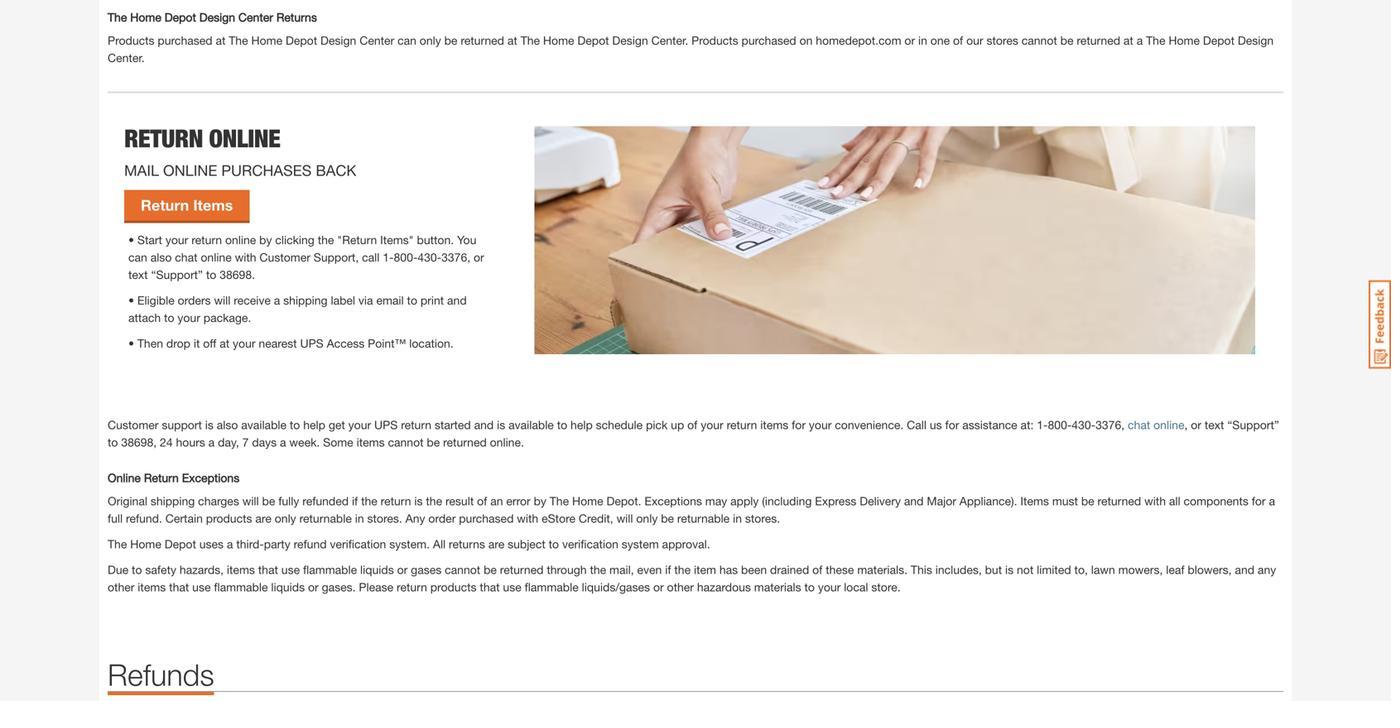 Task type: locate. For each thing, give the bounding box(es) containing it.
shipping inside original shipping charges will be fully refunded if the return is the result of an error by the home depot. exceptions may apply (including express delivery and major appliance). items must be returned with all components for a full refund. certain products are only returnable in stores. any order purchased with estore credit, will only be returnable in stores.
[[151, 494, 195, 508]]

0 vertical spatial exceptions
[[182, 471, 240, 485]]

cannot inside , or text "support" to 38698, 24 hours a day, 7 days a week. some items cannot be returned online.
[[388, 435, 424, 449]]

800- right at:
[[1048, 418, 1072, 432]]

started
[[435, 418, 471, 432]]

estore
[[542, 512, 576, 525]]

1 available from the left
[[241, 418, 287, 432]]

by
[[259, 233, 272, 247], [534, 494, 546, 508]]

if right even
[[665, 563, 671, 577]]

days
[[252, 435, 277, 449]]

0 horizontal spatial products
[[206, 512, 252, 525]]

0 vertical spatial cannot
[[1022, 33, 1057, 47]]

with up 38698. on the top of the page
[[235, 250, 256, 264]]

is left not
[[1005, 563, 1014, 577]]

0 vertical spatial online
[[225, 233, 256, 247]]

0 horizontal spatial liquids
[[271, 580, 305, 594]]

or inside • start your return online by clicking the "return items" button. you can also chat online with customer support, call 1-800-430-3376, or text "support" to 38698.
[[474, 250, 484, 264]]

1 horizontal spatial products
[[430, 580, 477, 594]]

feedback link image
[[1369, 280, 1391, 369]]

chat left the ,
[[1128, 418, 1150, 432]]

customer inside • start your return online by clicking the "return items" button. you can also chat online with customer support, call 1-800-430-3376, or text "support" to 38698.
[[260, 250, 310, 264]]

lawn
[[1091, 563, 1115, 577]]

1 products from the left
[[108, 33, 154, 47]]

by inside • start your return online by clicking the "return items" button. you can also chat online with customer support, call 1-800-430-3376, or text "support" to 38698.
[[259, 233, 272, 247]]

also up day,
[[217, 418, 238, 432]]

1 horizontal spatial can
[[398, 33, 416, 47]]

refund.
[[126, 512, 162, 525]]

or down you
[[474, 250, 484, 264]]

0 horizontal spatial purchased
[[158, 33, 212, 47]]

3376,
[[441, 250, 470, 264], [1096, 418, 1125, 432]]

email
[[376, 293, 404, 307]]

0 vertical spatial text
[[128, 268, 148, 281]]

0 horizontal spatial verification
[[330, 537, 386, 551]]

0 vertical spatial center
[[238, 10, 273, 24]]

refunds
[[108, 657, 214, 692]]

the
[[108, 10, 127, 24], [229, 33, 248, 47], [521, 33, 540, 47], [1146, 33, 1166, 47], [550, 494, 569, 508], [108, 537, 127, 551]]

"support" up orders
[[151, 268, 203, 281]]

for right us
[[945, 418, 959, 432]]

can
[[398, 33, 416, 47], [128, 250, 147, 264]]

1 horizontal spatial that
[[258, 563, 278, 577]]

1 horizontal spatial "support"
[[1228, 418, 1279, 432]]

1 horizontal spatial stores.
[[745, 512, 780, 525]]

1 vertical spatial 430-
[[1072, 418, 1096, 432]]

chat inside • start your return online by clicking the "return items" button. you can also chat online with customer support, call 1-800-430-3376, or text "support" to 38698.
[[175, 250, 198, 264]]

or left gases.
[[308, 580, 319, 594]]

liquids down party
[[271, 580, 305, 594]]

returned inside due to safety hazards, items that use flammable liquids or gases cannot be returned through the mail, even if the item has been drained of these materials. this includes, but is not limited to, lawn mowers, leaf blowers, and any other items that use flammable liquids or gases. please return products that use flammable liquids/gases or other hazardous materials to your local store.
[[500, 563, 544, 577]]

items"
[[380, 233, 414, 247]]

help up week.
[[303, 418, 325, 432]]

and inside due to safety hazards, items that use flammable liquids or gases cannot be returned through the mail, even if the item has been drained of these materials. this includes, but is not limited to, lawn mowers, leaf blowers, and any other items that use flammable liquids or gases. please return products that use flammable liquids/gases or other hazardous materials to your local store.
[[1235, 563, 1255, 577]]

is inside original shipping charges will be fully refunded if the return is the result of an error by the home depot. exceptions may apply (including express delivery and major appliance). items must be returned with all components for a full refund. certain products are only returnable in stores. any order purchased with estore credit, will only be returnable in stores.
[[414, 494, 423, 508]]

other down approval. at the bottom
[[667, 580, 694, 594]]

purchased inside original shipping charges will be fully refunded if the return is the result of an error by the home depot. exceptions may apply (including express delivery and major appliance). items must be returned with all components for a full refund. certain products are only returnable in stores. any order purchased with estore credit, will only be returnable in stores.
[[459, 512, 514, 525]]

"support" right the ,
[[1228, 418, 1279, 432]]

1 vertical spatial customer
[[108, 418, 159, 432]]

0 horizontal spatial can
[[128, 250, 147, 264]]

0 horizontal spatial are
[[255, 512, 272, 525]]

also down start
[[150, 250, 172, 264]]

1 horizontal spatial text
[[1205, 418, 1224, 432]]

any
[[406, 512, 425, 525]]

full
[[108, 512, 123, 525]]

center
[[238, 10, 273, 24], [360, 33, 394, 47]]

0 vertical spatial •
[[128, 233, 134, 247]]

1 • from the top
[[128, 233, 134, 247]]

if right "refunded"
[[352, 494, 358, 508]]

0 horizontal spatial available
[[241, 418, 287, 432]]

0 vertical spatial can
[[398, 33, 416, 47]]

depot.
[[607, 494, 641, 508]]

of inside due to safety hazards, items that use flammable liquids or gases cannot be returned through the mail, even if the item has been drained of these materials. this includes, but is not limited to, lawn mowers, leaf blowers, and any other items that use flammable liquids or gases. please return products that use flammable liquids/gases or other hazardous materials to your local store.
[[813, 563, 823, 577]]

these
[[826, 563, 854, 577]]

or
[[905, 33, 915, 47], [474, 250, 484, 264], [1191, 418, 1202, 432], [397, 563, 408, 577], [308, 580, 319, 594], [653, 580, 664, 594]]

items down return online mail online purchases back
[[193, 196, 233, 214]]

430- down button.
[[418, 250, 441, 264]]

customer up "38698,"
[[108, 418, 159, 432]]

to
[[206, 268, 216, 281], [407, 293, 417, 307], [164, 311, 174, 324], [290, 418, 300, 432], [557, 418, 567, 432], [108, 435, 118, 449], [549, 537, 559, 551], [132, 563, 142, 577], [805, 580, 815, 594]]

the
[[318, 233, 334, 247], [361, 494, 377, 508], [426, 494, 442, 508], [590, 563, 606, 577], [674, 563, 691, 577]]

2 • from the top
[[128, 293, 134, 307]]

drained
[[770, 563, 809, 577]]

38698.
[[220, 268, 255, 281]]

0 horizontal spatial items
[[193, 196, 233, 214]]

• left then at the top left
[[128, 336, 134, 350]]

of left an
[[477, 494, 487, 508]]

schedule
[[596, 418, 643, 432]]

if inside original shipping charges will be fully refunded if the return is the result of an error by the home depot. exceptions may apply (including express delivery and major appliance). items must be returned with all components for a full refund. certain products are only returnable in stores. any order purchased with estore credit, will only be returnable in stores.
[[352, 494, 358, 508]]

is
[[205, 418, 214, 432], [497, 418, 505, 432], [414, 494, 423, 508], [1005, 563, 1014, 577]]

exceptions up charges
[[182, 471, 240, 485]]

your right start
[[166, 233, 188, 247]]

be inside , or text "support" to 38698, 24 hours a day, 7 days a week. some items cannot be returned online.
[[427, 435, 440, 449]]

original shipping charges will be fully refunded if the return is the result of an error by the home depot. exceptions may apply (including express delivery and major appliance). items must be returned with all components for a full refund. certain products are only returnable in stores. any order purchased with estore credit, will only be returnable in stores.
[[108, 494, 1275, 525]]

1 vertical spatial shipping
[[151, 494, 195, 508]]

will down depot.
[[617, 512, 633, 525]]

0 vertical spatial online
[[209, 124, 280, 153]]

also
[[150, 250, 172, 264], [217, 418, 238, 432]]

online up purchases
[[209, 124, 280, 153]]

customer
[[260, 250, 310, 264], [108, 418, 159, 432]]

• start your return online by clicking the "return items" button. you can also chat online with customer support, call 1-800-430-3376, or text "support" to 38698.
[[128, 233, 484, 281]]

0 vertical spatial 430-
[[418, 250, 441, 264]]

items left the must
[[1021, 494, 1049, 508]]

use down party
[[281, 563, 300, 577]]

0 horizontal spatial only
[[275, 512, 296, 525]]

cannot right some
[[388, 435, 424, 449]]

with
[[235, 250, 256, 264], [1145, 494, 1166, 508], [517, 512, 538, 525]]

24
[[160, 435, 173, 449]]

in down apply
[[733, 512, 742, 525]]

1 horizontal spatial 1-
[[1037, 418, 1048, 432]]

is up any
[[414, 494, 423, 508]]

return up start
[[141, 196, 189, 214]]

materials
[[754, 580, 801, 594]]

online up return items
[[163, 161, 217, 179]]

1 vertical spatial chat
[[1128, 418, 1150, 432]]

purchased
[[158, 33, 212, 47], [742, 33, 796, 47], [459, 512, 514, 525]]

ups left access
[[300, 336, 324, 350]]

2 horizontal spatial only
[[636, 512, 658, 525]]

will right charges
[[242, 494, 259, 508]]

can inside • start your return online by clicking the "return items" button. you can also chat online with customer support, call 1-800-430-3376, or text "support" to 38698.
[[128, 250, 147, 264]]

returnable down "refunded"
[[299, 512, 352, 525]]

1 horizontal spatial also
[[217, 418, 238, 432]]

be
[[444, 33, 458, 47], [1061, 33, 1074, 47], [427, 435, 440, 449], [262, 494, 275, 508], [1081, 494, 1095, 508], [661, 512, 674, 525], [484, 563, 497, 577]]

1 vertical spatial text
[[1205, 418, 1224, 432]]

shipping up certain
[[151, 494, 195, 508]]

by right 'error'
[[534, 494, 546, 508]]

return inside original shipping charges will be fully refunded if the return is the result of an error by the home depot. exceptions may apply (including express delivery and major appliance). items must be returned with all components for a full refund. certain products are only returnable in stores. any order purchased with estore credit, will only be returnable in stores.
[[381, 494, 411, 508]]

blowers,
[[1188, 563, 1232, 577]]

return down gases
[[397, 580, 427, 594]]

2 horizontal spatial for
[[1252, 494, 1266, 508]]

0 horizontal spatial 3376,
[[441, 250, 470, 264]]

refund
[[294, 537, 327, 551]]

the inside original shipping charges will be fully refunded if the return is the result of an error by the home depot. exceptions may apply (including express delivery and major appliance). items must be returned with all components for a full refund. certain products are only returnable in stores. any order purchased with estore credit, will only be returnable in stores.
[[550, 494, 569, 508]]

return up any
[[381, 494, 411, 508]]

1 stores. from the left
[[367, 512, 402, 525]]

1 horizontal spatial flammable
[[303, 563, 357, 577]]

return down 24
[[144, 471, 179, 485]]

0 vertical spatial will
[[214, 293, 231, 307]]

return
[[141, 196, 189, 214], [144, 471, 179, 485]]

2 vertical spatial will
[[617, 512, 633, 525]]

• up attach
[[128, 293, 134, 307]]

to left print
[[407, 293, 417, 307]]

of inside products purchased at the home depot design center can only be returned at the home depot design center. products purchased on homedepot.com or in one of our stores cannot be returned at a the home depot design center.
[[953, 33, 963, 47]]

1 vertical spatial "support"
[[1228, 418, 1279, 432]]

will inside • eligible orders will receive a shipping label via email to print and attach to your package.
[[214, 293, 231, 307]]

or right the ,
[[1191, 418, 1202, 432]]

by inside original shipping charges will be fully refunded if the return is the result of an error by the home depot. exceptions may apply (including express delivery and major appliance). items must be returned with all components for a full refund. certain products are only returnable in stores. any order purchased with estore credit, will only be returnable in stores.
[[534, 494, 546, 508]]

center.
[[651, 33, 688, 47], [108, 51, 145, 64]]

0 horizontal spatial other
[[108, 580, 135, 594]]

return by mail image showing a customer packaging their return in a box. image
[[534, 126, 1256, 367]]

• inside • eligible orders will receive a shipping label via email to print and attach to your package.
[[128, 293, 134, 307]]

0 vertical spatial 800-
[[394, 250, 418, 264]]

2 horizontal spatial with
[[1145, 494, 1166, 508]]

returns
[[449, 537, 485, 551]]

to down drained
[[805, 580, 815, 594]]

1 vertical spatial ups
[[374, 418, 398, 432]]

and up online.
[[474, 418, 494, 432]]

2 vertical spatial online
[[1154, 418, 1185, 432]]

1 horizontal spatial only
[[420, 33, 441, 47]]

1 horizontal spatial items
[[1021, 494, 1049, 508]]

0 vertical spatial ups
[[300, 336, 324, 350]]

1 vertical spatial return
[[144, 471, 179, 485]]

in up the home depot uses a third-party refund verification system. all returns are subject to verification system approval.
[[355, 512, 364, 525]]

430- right at:
[[1072, 418, 1096, 432]]

for left convenience.
[[792, 418, 806, 432]]

0 horizontal spatial will
[[214, 293, 231, 307]]

0 horizontal spatial for
[[792, 418, 806, 432]]

2 returnable from the left
[[677, 512, 730, 525]]

0 horizontal spatial also
[[150, 250, 172, 264]]

cannot down returns
[[445, 563, 480, 577]]

items inside original shipping charges will be fully refunded if the return is the result of an error by the home depot. exceptions may apply (including express delivery and major appliance). items must be returned with all components for a full refund. certain products are only returnable in stores. any order purchased with estore credit, will only be returnable in stores.
[[1021, 494, 1049, 508]]

verification up please
[[330, 537, 386, 551]]

other down due
[[108, 580, 135, 594]]

stores.
[[367, 512, 402, 525], [745, 512, 780, 525]]

hazards,
[[180, 563, 224, 577]]

0 vertical spatial customer
[[260, 250, 310, 264]]

will for be
[[242, 494, 259, 508]]

with left all
[[1145, 494, 1166, 508]]

purchased left on
[[742, 33, 796, 47]]

hazardous
[[697, 580, 751, 594]]

in left one
[[918, 33, 927, 47]]

our
[[967, 33, 983, 47]]

liquids up please
[[360, 563, 394, 577]]

0 horizontal spatial products
[[108, 33, 154, 47]]

of inside original shipping charges will be fully refunded if the return is the result of an error by the home depot. exceptions may apply (including express delivery and major appliance). items must be returned with all components for a full refund. certain products are only returnable in stores. any order purchased with estore credit, will only be returnable in stores.
[[477, 494, 487, 508]]

1 vertical spatial also
[[217, 418, 238, 432]]

1 vertical spatial can
[[128, 250, 147, 264]]

has
[[720, 563, 738, 577]]

0 vertical spatial chat
[[175, 250, 198, 264]]

other
[[108, 580, 135, 594], [667, 580, 694, 594]]

exceptions left may
[[645, 494, 702, 508]]

your left convenience.
[[809, 418, 832, 432]]

return inside • start your return online by clicking the "return items" button. you can also chat online with customer support, call 1-800-430-3376, or text "support" to 38698.
[[191, 233, 222, 247]]

0 horizontal spatial by
[[259, 233, 272, 247]]

return inside due to safety hazards, items that use flammable liquids or gases cannot be returned through the mail, even if the item has been drained of these materials. this includes, but is not limited to, lawn mowers, leaf blowers, and any other items that use flammable liquids or gases. please return products that use flammable liquids/gases or other hazardous materials to your local store.
[[397, 580, 427, 594]]

support,
[[314, 250, 359, 264]]

text up eligible
[[128, 268, 148, 281]]

item
[[694, 563, 716, 577]]

chat up orders
[[175, 250, 198, 264]]

items
[[193, 196, 233, 214], [1021, 494, 1049, 508]]

of left the our
[[953, 33, 963, 47]]

and left any
[[1235, 563, 1255, 577]]

1 vertical spatial by
[[534, 494, 546, 508]]

us
[[930, 418, 942, 432]]

chat
[[175, 250, 198, 264], [1128, 418, 1150, 432]]

at:
[[1021, 418, 1034, 432]]

return
[[124, 124, 203, 153]]

result
[[446, 494, 474, 508]]

1 horizontal spatial liquids
[[360, 563, 394, 577]]

0 vertical spatial 3376,
[[441, 250, 470, 264]]

2 horizontal spatial that
[[480, 580, 500, 594]]

ups right get
[[374, 418, 398, 432]]

0 vertical spatial if
[[352, 494, 358, 508]]

will up the package.
[[214, 293, 231, 307]]

subject
[[508, 537, 546, 551]]

shipping
[[283, 293, 328, 307], [151, 494, 195, 508]]

call
[[907, 418, 927, 432]]

1 vertical spatial exceptions
[[645, 494, 702, 508]]

are inside original shipping charges will be fully refunded if the return is the result of an error by the home depot. exceptions may apply (including express delivery and major appliance). items must be returned with all components for a full refund. certain products are only returnable in stores. any order purchased with estore credit, will only be returnable in stores.
[[255, 512, 272, 525]]

3 • from the top
[[128, 336, 134, 350]]

a inside • eligible orders will receive a shipping label via email to print and attach to your package.
[[274, 293, 280, 307]]

the home depot design center returns
[[108, 10, 317, 24]]

package.
[[204, 311, 251, 324]]

start
[[137, 233, 162, 247]]

return items
[[141, 196, 233, 214]]

0 horizontal spatial 800-
[[394, 250, 418, 264]]

1 horizontal spatial cannot
[[445, 563, 480, 577]]

approval.
[[662, 537, 710, 551]]

returnable down may
[[677, 512, 730, 525]]

your down orders
[[178, 311, 200, 324]]

local
[[844, 580, 868, 594]]

are right returns
[[488, 537, 505, 551]]

use down hazards, at the bottom of the page
[[192, 580, 211, 594]]

cannot right stores
[[1022, 33, 1057, 47]]

0 horizontal spatial exceptions
[[182, 471, 240, 485]]

0 vertical spatial with
[[235, 250, 256, 264]]

that down returns
[[480, 580, 500, 594]]

1 vertical spatial •
[[128, 293, 134, 307]]

of
[[953, 33, 963, 47], [687, 418, 698, 432], [477, 494, 487, 508], [813, 563, 823, 577]]

products inside original shipping charges will be fully refunded if the return is the result of an error by the home depot. exceptions may apply (including express delivery and major appliance). items must be returned with all components for a full refund. certain products are only returnable in stores. any order purchased with estore credit, will only be returnable in stores.
[[206, 512, 252, 525]]

available up online.
[[509, 418, 554, 432]]

0 vertical spatial liquids
[[360, 563, 394, 577]]

due
[[108, 563, 128, 577]]

1 horizontal spatial purchased
[[459, 512, 514, 525]]

3376, down you
[[441, 250, 470, 264]]

0 horizontal spatial with
[[235, 250, 256, 264]]

flammable up gases.
[[303, 563, 357, 577]]

shipping inside • eligible orders will receive a shipping label via email to print and attach to your package.
[[283, 293, 328, 307]]

products down gases
[[430, 580, 477, 594]]

purchased down an
[[459, 512, 514, 525]]

is inside due to safety hazards, items that use flammable liquids or gases cannot be returned through the mail, even if the item has been drained of these materials. this includes, but is not limited to, lawn mowers, leaf blowers, and any other items that use flammable liquids or gases. please return products that use flammable liquids/gases or other hazardous materials to your local store.
[[1005, 563, 1014, 577]]

help left schedule
[[571, 418, 593, 432]]

0 horizontal spatial shipping
[[151, 494, 195, 508]]

to inside • start your return online by clicking the "return items" button. you can also chat online with customer support, call 1-800-430-3376, or text "support" to 38698.
[[206, 268, 216, 281]]

1 horizontal spatial shipping
[[283, 293, 328, 307]]

hours
[[176, 435, 205, 449]]

clicking
[[275, 233, 315, 247]]

1 vertical spatial 3376,
[[1096, 418, 1125, 432]]

with down 'error'
[[517, 512, 538, 525]]

system.
[[389, 537, 430, 551]]

0 vertical spatial return
[[141, 196, 189, 214]]

0 horizontal spatial customer
[[108, 418, 159, 432]]

1- inside • start your return online by clicking the "return items" button. you can also chat online with customer support, call 1-800-430-3376, or text "support" to 38698.
[[383, 250, 394, 264]]

0 vertical spatial also
[[150, 250, 172, 264]]

the up support,
[[318, 233, 334, 247]]

a inside products purchased at the home depot design center can only be returned at the home depot design center. products purchased on homedepot.com or in one of our stores cannot be returned at a the home depot design center.
[[1137, 33, 1143, 47]]

your down these
[[818, 580, 841, 594]]

for inside original shipping charges will be fully refunded if the return is the result of an error by the home depot. exceptions may apply (including express delivery and major appliance). items must be returned with all components for a full refund. certain products are only returnable in stores. any order purchased with estore credit, will only be returnable in stores.
[[1252, 494, 1266, 508]]

products down charges
[[206, 512, 252, 525]]

0 vertical spatial 1-
[[383, 250, 394, 264]]

0 horizontal spatial help
[[303, 418, 325, 432]]

"support" inside • start your return online by clicking the "return items" button. you can also chat online with customer support, call 1-800-430-3376, or text "support" to 38698.
[[151, 268, 203, 281]]

1 other from the left
[[108, 580, 135, 594]]

1 horizontal spatial verification
[[562, 537, 619, 551]]

2 horizontal spatial in
[[918, 33, 927, 47]]

2 vertical spatial cannot
[[445, 563, 480, 577]]

1 horizontal spatial are
[[488, 537, 505, 551]]

text
[[128, 268, 148, 281], [1205, 418, 1224, 432]]

0 vertical spatial "support"
[[151, 268, 203, 281]]

are
[[255, 512, 272, 525], [488, 537, 505, 551]]

and left major
[[904, 494, 924, 508]]

to left 38698. on the top of the page
[[206, 268, 216, 281]]

back
[[316, 161, 356, 179]]

point™
[[368, 336, 406, 350]]

• inside • start your return online by clicking the "return items" button. you can also chat online with customer support, call 1-800-430-3376, or text "support" to 38698.
[[128, 233, 134, 247]]

your
[[166, 233, 188, 247], [178, 311, 200, 324], [233, 336, 256, 350], [348, 418, 371, 432], [701, 418, 724, 432], [809, 418, 832, 432], [818, 580, 841, 594]]

are up 'third-'
[[255, 512, 272, 525]]

that
[[258, 563, 278, 577], [169, 580, 189, 594], [480, 580, 500, 594]]

0 horizontal spatial cannot
[[388, 435, 424, 449]]

1 vertical spatial 800-
[[1048, 418, 1072, 432]]

print
[[421, 293, 444, 307]]

0 vertical spatial center.
[[651, 33, 688, 47]]

return down the return items link
[[191, 233, 222, 247]]

1 horizontal spatial by
[[534, 494, 546, 508]]

• left start
[[128, 233, 134, 247]]

stores. down apply
[[745, 512, 780, 525]]

• eligible orders will receive a shipping label via email to print and attach to your package.
[[128, 293, 467, 324]]

1 horizontal spatial with
[[517, 512, 538, 525]]

0 horizontal spatial returnable
[[299, 512, 352, 525]]

1 vertical spatial online
[[201, 250, 232, 264]]

430- inside • start your return online by clicking the "return items" button. you can also chat online with customer support, call 1-800-430-3376, or text "support" to 38698.
[[418, 250, 441, 264]]

can inside products purchased at the home depot design center can only be returned at the home depot design center. products purchased on homedepot.com or in one of our stores cannot be returned at a the home depot design center.
[[398, 33, 416, 47]]

1 horizontal spatial other
[[667, 580, 694, 594]]



Task type: vqa. For each thing, say whether or not it's contained in the screenshot.
Living to the bottom
no



Task type: describe. For each thing, give the bounding box(es) containing it.
the up order
[[426, 494, 442, 508]]

the inside • start your return online by clicking the "return items" button. you can also chat online with customer support, call 1-800-430-3376, or text "support" to 38698.
[[318, 233, 334, 247]]

to left schedule
[[557, 418, 567, 432]]

1 horizontal spatial 430-
[[1072, 418, 1096, 432]]

system
[[622, 537, 659, 551]]

all
[[433, 537, 446, 551]]

purchases
[[221, 161, 312, 179]]

only inside products purchased at the home depot design center can only be returned at the home depot design center. products purchased on homedepot.com or in one of our stores cannot be returned at a the home depot design center.
[[420, 33, 441, 47]]

will for receive
[[214, 293, 231, 307]]

and inside • eligible orders will receive a shipping label via email to print and attach to your package.
[[447, 293, 467, 307]]

major
[[927, 494, 956, 508]]

cannot inside due to safety hazards, items that use flammable liquids or gases cannot be returned through the mail, even if the item has been drained of these materials. this includes, but is not limited to, lawn mowers, leaf blowers, and any other items that use flammable liquids or gases. please return products that use flammable liquids/gases or other hazardous materials to your local store.
[[445, 563, 480, 577]]

on
[[800, 33, 813, 47]]

must
[[1052, 494, 1078, 508]]

all
[[1169, 494, 1181, 508]]

location.
[[409, 336, 454, 350]]

and inside original shipping charges will be fully refunded if the return is the result of an error by the home depot. exceptions may apply (including express delivery and major appliance). items must be returned with all components for a full refund. certain products are only returnable in stores. any order purchased with estore credit, will only be returnable in stores.
[[904, 494, 924, 508]]

stores
[[987, 33, 1018, 47]]

1 verification from the left
[[330, 537, 386, 551]]

mail,
[[610, 563, 634, 577]]

(including
[[762, 494, 812, 508]]

homedepot.com
[[816, 33, 901, 47]]

any
[[1258, 563, 1276, 577]]

but
[[985, 563, 1002, 577]]

0 horizontal spatial that
[[169, 580, 189, 594]]

gases
[[411, 563, 442, 577]]

return items link
[[124, 190, 250, 221]]

error
[[506, 494, 531, 508]]

materials.
[[857, 563, 908, 577]]

original
[[108, 494, 147, 508]]

returned inside , or text "support" to 38698, 24 hours a day, 7 days a week. some items cannot be returned online.
[[443, 435, 487, 449]]

1 horizontal spatial for
[[945, 418, 959, 432]]

or inside products purchased at the home depot design center can only be returned at the home depot design center. products purchased on homedepot.com or in one of our stores cannot be returned at a the home depot design center.
[[905, 33, 915, 47]]

1 vertical spatial center.
[[108, 51, 145, 64]]

the left mail,
[[590, 563, 606, 577]]

3376, inside • start your return online by clicking the "return items" button. you can also chat online with customer support, call 1-800-430-3376, or text "support" to 38698.
[[441, 250, 470, 264]]

be inside due to safety hazards, items that use flammable liquids or gases cannot be returned through the mail, even if the item has been drained of these materials. this includes, but is not limited to, lawn mowers, leaf blowers, and any other items that use flammable liquids or gases. please return products that use flammable liquids/gases or other hazardous materials to your local store.
[[484, 563, 497, 577]]

via
[[359, 293, 373, 307]]

may
[[705, 494, 727, 508]]

1 vertical spatial with
[[1145, 494, 1166, 508]]

your right up
[[701, 418, 724, 432]]

even
[[637, 563, 662, 577]]

2 stores. from the left
[[745, 512, 780, 525]]

third-
[[236, 537, 264, 551]]

pick
[[646, 418, 668, 432]]

liquids/gases
[[582, 580, 650, 594]]

mowers,
[[1119, 563, 1163, 577]]

cannot inside products purchased at the home depot design center can only be returned at the home depot design center. products purchased on homedepot.com or in one of our stores cannot be returned at a the home depot design center.
[[1022, 33, 1057, 47]]

to inside , or text "support" to 38698, 24 hours a day, 7 days a week. some items cannot be returned online.
[[108, 435, 118, 449]]

1 horizontal spatial 3376,
[[1096, 418, 1125, 432]]

items inside , or text "support" to 38698, 24 hours a day, 7 days a week. some items cannot be returned online.
[[357, 435, 385, 449]]

your inside due to safety hazards, items that use flammable liquids or gases cannot be returned through the mail, even if the item has been drained of these materials. this includes, but is not limited to, lawn mowers, leaf blowers, and any other items that use flammable liquids or gases. please return products that use flammable liquids/gases or other hazardous materials to your local store.
[[818, 580, 841, 594]]

2 horizontal spatial use
[[503, 580, 522, 594]]

• for • then drop it off at your nearest ups access point™ location.
[[128, 336, 134, 350]]

,
[[1185, 418, 1188, 432]]

assistance
[[963, 418, 1017, 432]]

then
[[137, 336, 163, 350]]

week.
[[289, 435, 320, 449]]

2 horizontal spatial flammable
[[525, 580, 579, 594]]

fully
[[278, 494, 299, 508]]

order
[[428, 512, 456, 525]]

mail
[[124, 161, 159, 179]]

off
[[203, 336, 216, 350]]

access
[[327, 336, 365, 350]]

center inside products purchased at the home depot design center can only be returned at the home depot design center. products purchased on homedepot.com or in one of our stores cannot be returned at a the home depot design center.
[[360, 33, 394, 47]]

support
[[162, 418, 202, 432]]

2 horizontal spatial purchased
[[742, 33, 796, 47]]

orders
[[178, 293, 211, 307]]

• for • eligible orders will receive a shipping label via email to print and attach to your package.
[[128, 293, 134, 307]]

day,
[[218, 435, 239, 449]]

label
[[331, 293, 355, 307]]

your right get
[[348, 418, 371, 432]]

to down estore at the left bottom of page
[[549, 537, 559, 551]]

exceptions inside original shipping charges will be fully refunded if the return is the result of an error by the home depot. exceptions may apply (including express delivery and major appliance). items must be returned with all components for a full refund. certain products are only returnable in stores. any order purchased with estore credit, will only be returnable in stores.
[[645, 494, 702, 508]]

"support" inside , or text "support" to 38698, 24 hours a day, 7 days a week. some items cannot be returned online.
[[1228, 418, 1279, 432]]

it
[[194, 336, 200, 350]]

if inside due to safety hazards, items that use flammable liquids or gases cannot be returned through the mail, even if the item has been drained of these materials. this includes, but is not limited to, lawn mowers, leaf blowers, and any other items that use flammable liquids or gases. please return products that use flammable liquids/gases or other hazardous materials to your local store.
[[665, 563, 671, 577]]

credit,
[[579, 512, 613, 525]]

leaf
[[1166, 563, 1185, 577]]

800- inside • start your return online by clicking the "return items" button. you can also chat online with customer support, call 1-800-430-3376, or text "support" to 38698.
[[394, 250, 418, 264]]

returns
[[276, 10, 317, 24]]

• for • start your return online by clicking the "return items" button. you can also chat online with customer support, call 1-800-430-3376, or text "support" to 38698.
[[128, 233, 134, 247]]

items down 'third-'
[[227, 563, 255, 577]]

to down eligible
[[164, 311, 174, 324]]

to,
[[1075, 563, 1088, 577]]

your down the package.
[[233, 336, 256, 350]]

gases.
[[322, 580, 356, 594]]

please
[[359, 580, 393, 594]]

2 vertical spatial with
[[517, 512, 538, 525]]

products inside due to safety hazards, items that use flammable liquids or gases cannot be returned through the mail, even if the item has been drained of these materials. this includes, but is not limited to, lawn mowers, leaf blowers, and any other items that use flammable liquids or gases. please return products that use flammable liquids/gases or other hazardous materials to your local store.
[[430, 580, 477, 594]]

text inside • start your return online by clicking the "return items" button. you can also chat online with customer support, call 1-800-430-3376, or text "support" to 38698.
[[128, 268, 148, 281]]

items up (including
[[760, 418, 789, 432]]

appliance).
[[960, 494, 1017, 508]]

or inside , or text "support" to 38698, 24 hours a day, 7 days a week. some items cannot be returned online.
[[1191, 418, 1202, 432]]

1 horizontal spatial 800-
[[1048, 418, 1072, 432]]

2 available from the left
[[509, 418, 554, 432]]

returned inside original shipping charges will be fully refunded if the return is the result of an error by the home depot. exceptions may apply (including express delivery and major appliance). items must be returned with all components for a full refund. certain products are only returnable in stores. any order purchased with estore credit, will only be returnable in stores.
[[1098, 494, 1141, 508]]

items down safety
[[138, 580, 166, 594]]

charges
[[198, 494, 239, 508]]

0 horizontal spatial in
[[355, 512, 364, 525]]

1 horizontal spatial use
[[281, 563, 300, 577]]

this
[[911, 563, 932, 577]]

convenience.
[[835, 418, 904, 432]]

attach
[[128, 311, 161, 324]]

is up online.
[[497, 418, 505, 432]]

1 vertical spatial are
[[488, 537, 505, 551]]

chat online link
[[1128, 418, 1185, 432]]

1 help from the left
[[303, 418, 325, 432]]

the home depot uses a third-party refund verification system. all returns are subject to verification system approval.
[[108, 537, 710, 551]]

2 products from the left
[[692, 33, 738, 47]]

call
[[362, 250, 380, 264]]

return left started
[[401, 418, 431, 432]]

the left item
[[674, 563, 691, 577]]

your inside • start your return online by clicking the "return items" button. you can also chat online with customer support, call 1-800-430-3376, or text "support" to 38698.
[[166, 233, 188, 247]]

party
[[264, 537, 290, 551]]

1 vertical spatial 1-
[[1037, 418, 1048, 432]]

or down even
[[653, 580, 664, 594]]

through
[[547, 563, 587, 577]]

0 horizontal spatial center
[[238, 10, 273, 24]]

with inside • start your return online by clicking the "return items" button. you can also chat online with customer support, call 1-800-430-3376, or text "support" to 38698.
[[235, 250, 256, 264]]

0 horizontal spatial use
[[192, 580, 211, 594]]

1 horizontal spatial in
[[733, 512, 742, 525]]

• then drop it off at your nearest ups access point™ location.
[[128, 336, 454, 350]]

been
[[741, 563, 767, 577]]

0 vertical spatial items
[[193, 196, 233, 214]]

0 horizontal spatial flammable
[[214, 580, 268, 594]]

includes,
[[936, 563, 982, 577]]

to right due
[[132, 563, 142, 577]]

components
[[1184, 494, 1249, 508]]

certain
[[165, 512, 203, 525]]

0 horizontal spatial ups
[[300, 336, 324, 350]]

1 horizontal spatial ups
[[374, 418, 398, 432]]

nearest
[[259, 336, 297, 350]]

return right up
[[727, 418, 757, 432]]

a inside original shipping charges will be fully refunded if the return is the result of an error by the home depot. exceptions may apply (including express delivery and major appliance). items must be returned with all components for a full refund. certain products are only returnable in stores. any order purchased with estore credit, will only be returnable in stores.
[[1269, 494, 1275, 508]]

eligible
[[137, 293, 175, 307]]

an
[[490, 494, 503, 508]]

is up hours
[[205, 418, 214, 432]]

store.
[[872, 580, 901, 594]]

2 verification from the left
[[562, 537, 619, 551]]

online return exceptions
[[108, 471, 240, 485]]

not
[[1017, 563, 1034, 577]]

in inside products purchased at the home depot design center can only be returned at the home depot design center. products purchased on homedepot.com or in one of our stores cannot be returned at a the home depot design center.
[[918, 33, 927, 47]]

38698,
[[121, 435, 157, 449]]

also inside • start your return online by clicking the "return items" button. you can also chat online with customer support, call 1-800-430-3376, or text "support" to 38698.
[[150, 250, 172, 264]]

text inside , or text "support" to 38698, 24 hours a day, 7 days a week. some items cannot be returned online.
[[1205, 418, 1224, 432]]

"return
[[337, 233, 377, 247]]

2 help from the left
[[571, 418, 593, 432]]

to up week.
[[290, 418, 300, 432]]

the right "refunded"
[[361, 494, 377, 508]]

your inside • eligible orders will receive a shipping label via email to print and attach to your package.
[[178, 311, 200, 324]]

1 vertical spatial online
[[163, 161, 217, 179]]

1 horizontal spatial chat
[[1128, 418, 1150, 432]]

2 other from the left
[[667, 580, 694, 594]]

customer support is also available to help get your ups return started and is available to help schedule pick up of your return items for your convenience. call us for assistance at: 1-800-430-3376, chat online
[[108, 418, 1185, 432]]

home inside original shipping charges will be fully refunded if the return is the result of an error by the home depot. exceptions may apply (including express delivery and major appliance). items must be returned with all components for a full refund. certain products are only returnable in stores. any order purchased with estore credit, will only be returnable in stores.
[[572, 494, 603, 508]]

or left gases
[[397, 563, 408, 577]]

refunded
[[303, 494, 349, 508]]

, or text "support" to 38698, 24 hours a day, 7 days a week. some items cannot be returned online.
[[108, 418, 1279, 449]]

of right up
[[687, 418, 698, 432]]

delivery
[[860, 494, 901, 508]]

1 returnable from the left
[[299, 512, 352, 525]]



